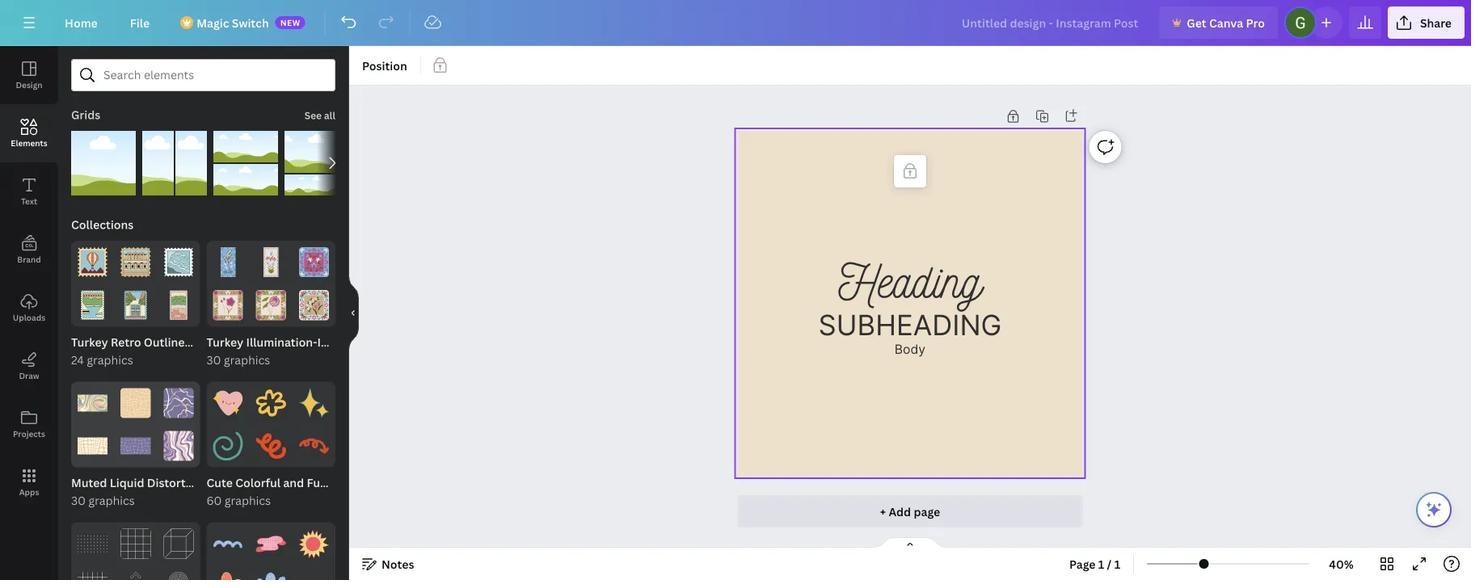 Task type: locate. For each thing, give the bounding box(es) containing it.
turkey illumination-inspired jasmine and tulip block image
[[213, 247, 243, 278]]

1 horizontal spatial turkey
[[207, 335, 244, 350]]

turkey retro outlined pamukkale calcium pools stamp image
[[164, 247, 194, 278]]

1 cute colorful twirl image from the left
[[213, 431, 243, 462]]

hide image
[[349, 275, 359, 352]]

elements up text button
[[11, 137, 47, 148]]

position
[[362, 58, 407, 73]]

1 horizontal spatial cute colorful twirl image
[[256, 431, 286, 462]]

brand
[[17, 254, 41, 265]]

untitled media image
[[78, 388, 108, 419], [121, 388, 151, 419]]

heading subheading body
[[819, 250, 1002, 357]]

magic
[[197, 15, 229, 30]]

body
[[895, 342, 926, 357]]

1
[[1099, 557, 1105, 572], [1115, 557, 1121, 572]]

turkey retro outlined cappadocia stamp image
[[78, 247, 108, 278]]

muted
[[71, 476, 107, 491]]

turkey for 30
[[207, 335, 244, 350]]

turkey illumination-inspired lily, tulip and violet block image
[[299, 247, 329, 278]]

/
[[1108, 557, 1112, 572]]

magic switch
[[197, 15, 269, 30]]

0 horizontal spatial elements
[[11, 137, 47, 148]]

30
[[207, 352, 221, 368], [71, 493, 86, 509]]

heading
[[839, 250, 983, 308]]

apps button
[[0, 454, 58, 512]]

graphics down retro
[[87, 352, 133, 368]]

untitled media image down 24
[[78, 388, 108, 419]]

home link
[[52, 6, 111, 39]]

elements right freeform
[[384, 476, 435, 491]]

elements button
[[0, 104, 58, 163]]

elements inside button
[[11, 137, 47, 148]]

graphics down the landmark
[[224, 352, 270, 368]]

graphics inside turkey illumination-inspired floral blocks 30 graphics
[[224, 352, 270, 368]]

text
[[21, 196, 37, 207]]

cute colorful twirly arrow image
[[299, 431, 329, 462]]

elements
[[11, 137, 47, 148], [384, 476, 435, 491]]

see all button
[[303, 99, 337, 131]]

position button
[[356, 53, 414, 78]]

turkey retro outlined mediterranean stamp image
[[78, 290, 108, 321]]

1 right /
[[1115, 557, 1121, 572]]

1 turkey from the left
[[71, 335, 108, 350]]

see
[[305, 109, 322, 122]]

24
[[71, 352, 84, 368]]

turkey inside turkey retro outlined landmark stamps 24 graphics
[[71, 335, 108, 350]]

cute colorful and fun freeform elements 60 graphics
[[207, 476, 435, 509]]

1 horizontal spatial 1
[[1115, 557, 1121, 572]]

turkey up 24
[[71, 335, 108, 350]]

1 1 from the left
[[1099, 557, 1105, 572]]

distorted
[[147, 476, 200, 491]]

2 untitled media image from the left
[[121, 388, 151, 419]]

60
[[207, 493, 222, 509]]

untitled media image up "distorted"
[[164, 431, 194, 462]]

home
[[65, 15, 98, 30]]

lined textured halftone abstract shapes image
[[256, 529, 286, 560]]

turkey for 24
[[71, 335, 108, 350]]

draw
[[19, 370, 39, 381]]

turkey retro outlined landmark stamps button
[[71, 333, 294, 351]]

0 horizontal spatial cute colorful twirl image
[[213, 431, 243, 462]]

+ add page
[[881, 504, 941, 520]]

1 horizontal spatial elements
[[384, 476, 435, 491]]

colorful
[[236, 476, 281, 491]]

40% button
[[1316, 552, 1368, 577]]

turkey illumination-inspired floral blocks button
[[207, 333, 436, 351]]

cute
[[207, 476, 233, 491]]

new
[[280, 17, 301, 28]]

30 down muted
[[71, 493, 86, 509]]

Design title text field
[[949, 6, 1153, 39]]

turkey inside turkey illumination-inspired floral blocks 30 graphics
[[207, 335, 244, 350]]

turkey illumination-inspired lotus, carnation, and violet image
[[256, 290, 286, 321]]

1 horizontal spatial 30
[[207, 352, 221, 368]]

turkey
[[71, 335, 108, 350], [207, 335, 244, 350]]

cute colorful twirl image up colorful
[[256, 431, 286, 462]]

0 horizontal spatial untitled media image
[[78, 388, 108, 419]]

turkey illumination-inspired tulip and violet block image
[[256, 247, 286, 278]]

notes button
[[356, 552, 421, 577]]

graphics inside cute colorful and fun freeform elements 60 graphics
[[225, 493, 271, 509]]

retro
[[111, 335, 141, 350]]

page
[[914, 504, 941, 520]]

untitled media image down retro
[[121, 388, 151, 419]]

turkey retro outlined lake tuz stamp image
[[164, 290, 194, 321]]

page
[[1070, 557, 1096, 572]]

graphics inside muted liquid distorted backgrounds 30 graphics
[[88, 493, 135, 509]]

0 vertical spatial 30
[[207, 352, 221, 368]]

Search elements search field
[[104, 60, 303, 91]]

0 horizontal spatial 1
[[1099, 557, 1105, 572]]

untitled media image up muted
[[78, 431, 108, 462]]

and
[[283, 476, 304, 491]]

canva
[[1210, 15, 1244, 30]]

1 vertical spatial elements
[[384, 476, 435, 491]]

blocks
[[400, 335, 436, 350]]

1 left /
[[1099, 557, 1105, 572]]

see all
[[305, 109, 336, 122]]

0 vertical spatial elements
[[11, 137, 47, 148]]

liquid
[[110, 476, 144, 491]]

brand button
[[0, 221, 58, 279]]

cute colorful sparkles image
[[299, 388, 329, 419]]

+
[[881, 504, 886, 520]]

graphics down 'liquid'
[[88, 493, 135, 509]]

muted liquid distorted backgrounds 30 graphics
[[71, 476, 274, 509]]

freeform
[[330, 476, 381, 491]]

graphics down backgrounds on the left bottom
[[225, 493, 271, 509]]

1 horizontal spatial untitled media image
[[121, 388, 151, 419]]

0 horizontal spatial turkey
[[71, 335, 108, 350]]

landmark
[[195, 335, 250, 350]]

uploads button
[[0, 279, 58, 337]]

1 vertical spatial 30
[[71, 493, 86, 509]]

untitled media image up 'liquid'
[[121, 431, 151, 462]]

pro
[[1247, 15, 1266, 30]]

turkey down turkey illumination-inspired gillyflower and violet block image at the left bottom
[[207, 335, 244, 350]]

graphics
[[87, 352, 133, 368], [224, 352, 270, 368], [88, 493, 135, 509], [225, 493, 271, 509]]

30 down the landmark
[[207, 352, 221, 368]]

cute colorful twirl image
[[213, 431, 243, 462], [256, 431, 286, 462]]

0 horizontal spatial 30
[[71, 493, 86, 509]]

cute colorful twirl image up "cute"
[[213, 431, 243, 462]]

file
[[130, 15, 150, 30]]

untitled media image
[[164, 388, 194, 419], [78, 431, 108, 462], [121, 431, 151, 462], [164, 431, 194, 462]]

floral
[[365, 335, 397, 350]]

turkey illumination-inspired gillyflower and violet block image
[[213, 290, 243, 321]]

lined textured halftone sun shape image
[[299, 529, 329, 560]]

2 turkey from the left
[[207, 335, 244, 350]]



Task type: describe. For each thing, give the bounding box(es) containing it.
2 1 from the left
[[1115, 557, 1121, 572]]

subheading
[[819, 308, 1002, 342]]

turkey retro outlined ephesus stamp image
[[121, 247, 151, 278]]

outlined
[[144, 335, 192, 350]]

share
[[1421, 15, 1453, 30]]

side panel tab list
[[0, 46, 58, 512]]

projects
[[13, 429, 45, 440]]

turkey retro outlined bodrum stamp image
[[121, 290, 151, 321]]

lined textured halftone organic shape image
[[256, 572, 286, 581]]

30 inside muted liquid distorted backgrounds 30 graphics
[[71, 493, 86, 509]]

turkey illumination-inspired floral blocks 30 graphics
[[207, 335, 436, 368]]

text button
[[0, 163, 58, 221]]

show pages image
[[872, 537, 949, 550]]

1 untitled media image from the left
[[78, 388, 108, 419]]

notes
[[382, 557, 414, 572]]

main menu bar
[[0, 0, 1472, 46]]

backgrounds
[[202, 476, 274, 491]]

design button
[[0, 46, 58, 104]]

cute colorful and fun freeform elements button
[[207, 474, 435, 492]]

cute colorful bloom image
[[256, 388, 286, 419]]

2 cute colorful twirl image from the left
[[256, 431, 286, 462]]

design
[[16, 79, 42, 90]]

30 inside turkey illumination-inspired floral blocks 30 graphics
[[207, 352, 221, 368]]

canva assistant image
[[1425, 501, 1444, 520]]

turkey retro outlined landmark stamps 24 graphics
[[71, 335, 294, 368]]

uploads
[[13, 312, 45, 323]]

40%
[[1330, 557, 1354, 572]]

grids
[[71, 107, 100, 123]]

all
[[324, 109, 336, 122]]

switch
[[232, 15, 269, 30]]

turkey illumination-inspired jasmine, tulip and gillyflower image
[[299, 290, 329, 321]]

untitled media image left cute colorful heart with sparkles image
[[164, 388, 194, 419]]

apps
[[19, 487, 39, 498]]

get canva pro
[[1187, 15, 1266, 30]]

page 1 / 1
[[1070, 557, 1121, 572]]

get
[[1187, 15, 1207, 30]]

get canva pro button
[[1160, 6, 1279, 39]]

muted liquid distorted backgrounds button
[[71, 474, 274, 492]]

cute colorful heart with sparkles image
[[213, 388, 243, 419]]

draw button
[[0, 337, 58, 395]]

graphics inside turkey retro outlined landmark stamps 24 graphics
[[87, 352, 133, 368]]

share button
[[1389, 6, 1465, 39]]

+ add page button
[[738, 496, 1083, 528]]

collections
[[71, 217, 134, 233]]

projects button
[[0, 395, 58, 454]]

grids button
[[70, 99, 102, 131]]

lined textured halftone organic flower shape image
[[213, 572, 243, 581]]

stamps
[[252, 335, 294, 350]]

inspired
[[317, 335, 363, 350]]

file button
[[117, 6, 163, 39]]

fun
[[307, 476, 327, 491]]

lined textured halftone organic shape image
[[213, 529, 243, 560]]

add
[[889, 504, 912, 520]]

elements inside cute colorful and fun freeform elements 60 graphics
[[384, 476, 435, 491]]

illumination-
[[246, 335, 317, 350]]



Task type: vqa. For each thing, say whether or not it's contained in the screenshot.
Draw
yes



